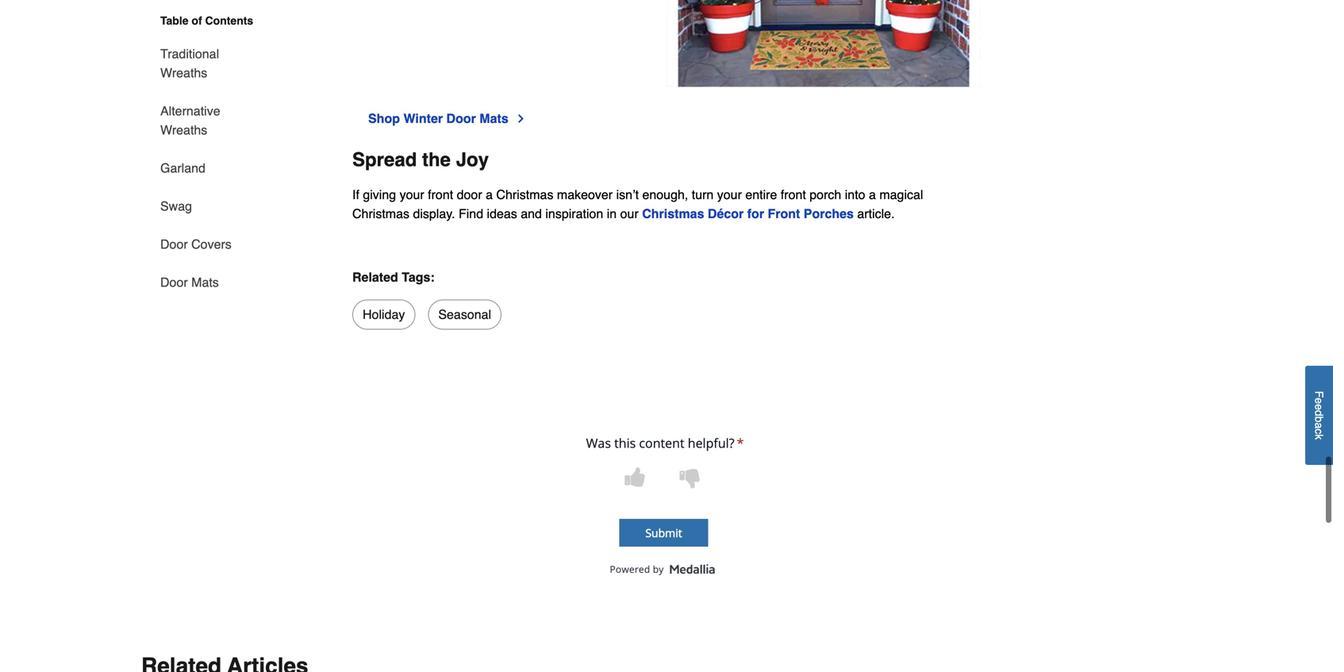 Task type: locate. For each thing, give the bounding box(es) containing it.
isn't
[[616, 187, 639, 202]]

garland
[[160, 161, 205, 175]]

door covers link
[[160, 225, 232, 263]]

inspiration
[[546, 206, 603, 221]]

winter
[[404, 111, 443, 126]]

front
[[768, 206, 800, 221]]

1 horizontal spatial a
[[869, 187, 876, 202]]

alternative wreaths
[[160, 104, 220, 137]]

christmas down the giving
[[352, 206, 410, 221]]

a right door
[[486, 187, 493, 202]]

wreaths inside alternative wreaths
[[160, 123, 207, 137]]

mats down covers
[[191, 275, 219, 290]]

ideas
[[487, 206, 517, 221]]

your up display. on the top left
[[400, 187, 424, 202]]

seasonal link
[[428, 300, 502, 330]]

christmas décor for front porches link
[[642, 206, 854, 221]]

door up door mats link
[[160, 237, 188, 252]]

f
[[1313, 391, 1326, 398]]

1 vertical spatial wreaths
[[160, 123, 207, 137]]

0 vertical spatial wreaths
[[160, 65, 207, 80]]

front up front at the right top
[[781, 187, 806, 202]]

wreaths down traditional
[[160, 65, 207, 80]]

holiday link
[[352, 300, 415, 330]]

wreaths
[[160, 65, 207, 80], [160, 123, 207, 137]]

table of contents element
[[141, 13, 260, 292]]

christmas down enough,
[[642, 206, 704, 221]]

2 horizontal spatial a
[[1313, 423, 1326, 429]]

wreaths inside traditional wreaths
[[160, 65, 207, 80]]

porches
[[804, 206, 854, 221]]

holiday
[[363, 307, 405, 322]]

a inside button
[[1313, 423, 1326, 429]]

spread
[[352, 149, 417, 171]]

for
[[747, 206, 764, 221]]

a for front
[[486, 187, 493, 202]]

1 vertical spatial mats
[[191, 275, 219, 290]]

alternative wreaths link
[[160, 92, 260, 149]]

into
[[845, 187, 866, 202]]

0 horizontal spatial a
[[486, 187, 493, 202]]

1 horizontal spatial your
[[717, 187, 742, 202]]

1 wreaths from the top
[[160, 65, 207, 80]]

your up the décor at top right
[[717, 187, 742, 202]]

in
[[607, 206, 617, 221]]

mats inside the table of contents element
[[191, 275, 219, 290]]

a up k
[[1313, 423, 1326, 429]]

1 your from the left
[[400, 187, 424, 202]]

mats left chevron right image
[[480, 111, 509, 126]]

a
[[486, 187, 493, 202], [869, 187, 876, 202], [1313, 423, 1326, 429]]

if
[[352, 187, 359, 202]]

1 vertical spatial door
[[160, 237, 188, 252]]

wreaths down alternative
[[160, 123, 207, 137]]

a right into
[[869, 187, 876, 202]]

if giving your front door a christmas makeover isn't enough, turn your entire front porch into a magical christmas display. find ideas and inspiration in our
[[352, 187, 923, 221]]

1 horizontal spatial front
[[781, 187, 806, 202]]

décor
[[708, 206, 744, 221]]

your
[[400, 187, 424, 202], [717, 187, 742, 202]]

christmas
[[496, 187, 554, 202], [352, 206, 410, 221], [642, 206, 704, 221]]

0 horizontal spatial christmas
[[352, 206, 410, 221]]

2 e from the top
[[1313, 404, 1326, 410]]

c
[[1313, 429, 1326, 434]]

entire
[[746, 187, 777, 202]]

spread the joy
[[352, 149, 489, 171]]

tags:
[[402, 270, 435, 285]]

front
[[428, 187, 453, 202], [781, 187, 806, 202]]

front up display. on the top left
[[428, 187, 453, 202]]

2 vertical spatial door
[[160, 275, 188, 290]]

2 wreaths from the top
[[160, 123, 207, 137]]

door covers
[[160, 237, 232, 252]]

0 horizontal spatial your
[[400, 187, 424, 202]]

e
[[1313, 398, 1326, 404], [1313, 404, 1326, 410]]

swag link
[[160, 187, 192, 225]]

0 vertical spatial mats
[[480, 111, 509, 126]]

giving
[[363, 187, 396, 202]]

d
[[1313, 410, 1326, 417]]

e up d
[[1313, 398, 1326, 404]]

related tags:
[[352, 270, 435, 285]]

door
[[446, 111, 476, 126], [160, 237, 188, 252], [160, 275, 188, 290]]

0 horizontal spatial front
[[428, 187, 453, 202]]

door for door covers
[[160, 237, 188, 252]]

door right winter
[[446, 111, 476, 126]]

0 horizontal spatial mats
[[191, 275, 219, 290]]

christmas up and
[[496, 187, 554, 202]]

e up b
[[1313, 404, 1326, 410]]

find
[[459, 206, 483, 221]]

of
[[192, 14, 202, 27]]

alternative
[[160, 104, 220, 118]]

shop
[[368, 111, 400, 126]]

the
[[422, 149, 451, 171]]

door down door covers link
[[160, 275, 188, 290]]

mats
[[480, 111, 509, 126], [191, 275, 219, 290]]

b
[[1313, 417, 1326, 423]]



Task type: vqa. For each thing, say whether or not it's contained in the screenshot.
the bottom Door
yes



Task type: describe. For each thing, give the bounding box(es) containing it.
table of contents
[[160, 14, 253, 27]]

porch
[[810, 187, 842, 202]]

2 front from the left
[[781, 187, 806, 202]]

shop winter door mats link
[[368, 109, 528, 128]]

k
[[1313, 434, 1326, 440]]

our
[[620, 206, 639, 221]]

and
[[521, 206, 542, 221]]

joy
[[456, 149, 489, 171]]

traditional wreaths
[[160, 46, 219, 80]]

table
[[160, 14, 189, 27]]

garland link
[[160, 149, 205, 187]]

article.
[[857, 206, 895, 221]]

enough,
[[642, 187, 688, 202]]

1 e from the top
[[1313, 398, 1326, 404]]

1 front from the left
[[428, 187, 453, 202]]

display.
[[413, 206, 455, 221]]

seasonal
[[438, 307, 491, 322]]

2 your from the left
[[717, 187, 742, 202]]

f e e d b a c k
[[1313, 391, 1326, 440]]

swag
[[160, 199, 192, 213]]

wreaths for alternative wreaths
[[160, 123, 207, 137]]

traditional wreaths link
[[160, 35, 260, 92]]

traditional
[[160, 46, 219, 61]]

door mats link
[[160, 263, 219, 292]]

0 vertical spatial door
[[446, 111, 476, 126]]

2 horizontal spatial christmas
[[642, 206, 704, 221]]

turn
[[692, 187, 714, 202]]

contents
[[205, 14, 253, 27]]

makeover
[[557, 187, 613, 202]]

magical
[[880, 187, 923, 202]]

covers
[[191, 237, 232, 252]]

f e e d b a c k button
[[1306, 366, 1333, 465]]

chevron right image
[[515, 112, 528, 125]]

1 horizontal spatial christmas
[[496, 187, 554, 202]]

shop winter door mats
[[368, 111, 509, 126]]

related
[[352, 270, 398, 285]]

wreaths for traditional wreaths
[[160, 65, 207, 80]]

christmas décor for front porches article.
[[642, 206, 895, 221]]

a for d
[[1313, 423, 1326, 429]]

door for door mats
[[160, 275, 188, 290]]

a holiday door mat with red flowers and the words merry and bright in front of a decorated door. image
[[667, 0, 981, 87]]

1 horizontal spatial mats
[[480, 111, 509, 126]]

door
[[457, 187, 482, 202]]

door mats
[[160, 275, 219, 290]]



